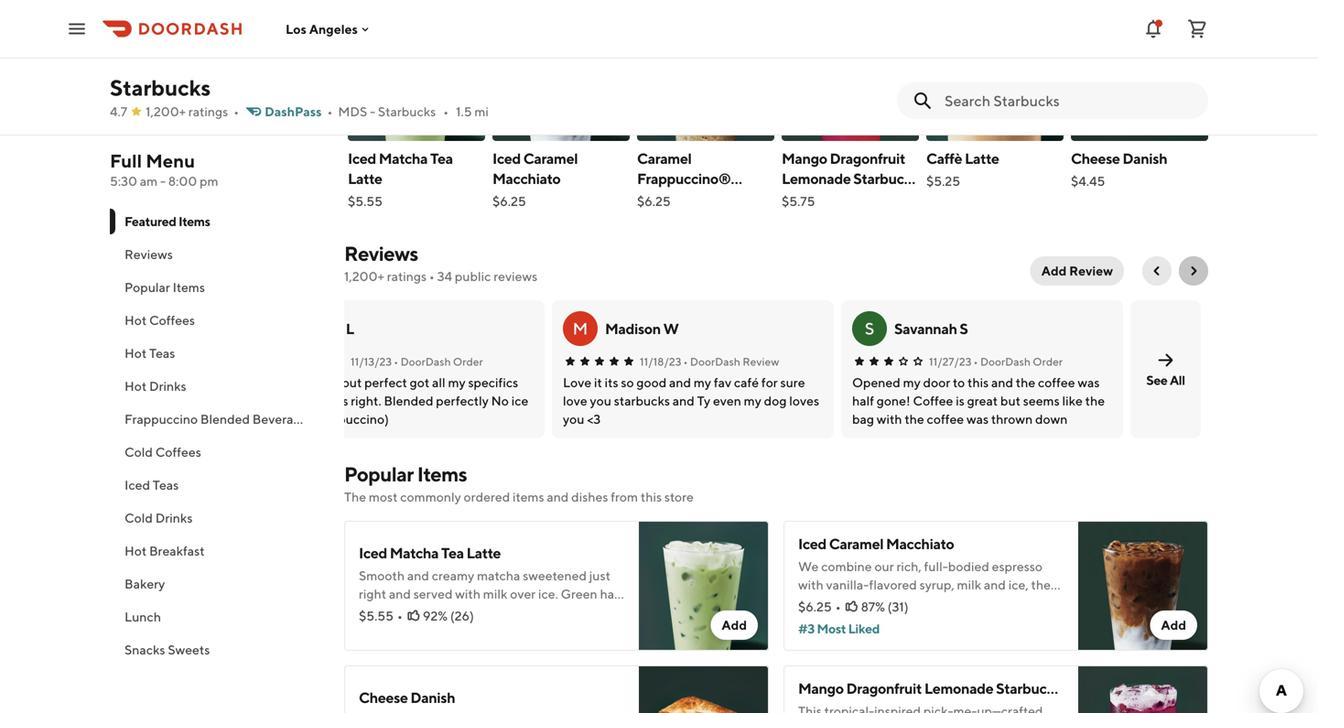 Task type: describe. For each thing, give the bounding box(es) containing it.
add button for caffè latte
[[1006, 101, 1053, 130]]

caramel inside caramel frappuccino® blended beverage
[[637, 150, 692, 167]]

8:00
[[168, 173, 197, 189]]

doordash for m
[[690, 355, 741, 368]]

0 horizontal spatial mango dragonfruit lemonade starbucks refreshers® beverage image
[[782, 11, 919, 141]]

see more button
[[111, 36, 321, 65]]

iced inside iced caramel macchiato we combine our rich, full-bodied espresso with vanilla-flavored syrup, milk and ice, then top it off with a caramel drizzle for an oh-so- sweet finish.
[[798, 535, 827, 553]]

drinks for cold drinks
[[155, 510, 193, 526]]

92% (26)
[[423, 608, 474, 623]]

w
[[663, 320, 679, 337]]

0 vertical spatial iced matcha tea latte image
[[348, 11, 485, 141]]

(31)
[[888, 599, 909, 614]]

next image
[[1187, 264, 1201, 278]]

cold for cold coffees
[[125, 444, 153, 460]]

ordered
[[464, 489, 510, 504]]

$5.75
[[782, 194, 815, 209]]

5:30
[[110, 173, 137, 189]]

popular for popular items the most commonly ordered items and dishes from this store
[[344, 462, 414, 486]]

m
[[573, 319, 588, 338]]

the
[[344, 489, 366, 504]]

reviews
[[494, 269, 538, 284]]

madison w
[[605, 320, 679, 337]]

Item Search search field
[[945, 91, 1194, 111]]

cheese danish
[[359, 689, 455, 706]]

macchiato for iced caramel macchiato $6.25
[[493, 170, 561, 187]]

featured
[[125, 214, 176, 229]]

has
[[600, 586, 620, 602]]

commonly
[[400, 489, 461, 504]]

blended inside frappuccino blended beverages button
[[200, 412, 250, 427]]

never
[[359, 605, 392, 620]]

from
[[611, 489, 638, 504]]

so
[[434, 605, 447, 620]]

cheese for cheese danish
[[359, 689, 408, 706]]

1 horizontal spatial with
[[798, 577, 824, 592]]

hot drinks
[[125, 379, 186, 394]]

los angeles button
[[286, 21, 373, 36]]

review inside button
[[1070, 263, 1113, 278]]

lemonade inside mango dragonfruit lemonade starbucks refreshers® beverage
[[782, 170, 851, 187]]

an
[[996, 596, 1010, 611]]

order for 11/27/23
[[1033, 355, 1063, 368]]

sweetened
[[523, 568, 587, 583]]

pricing & fees
[[110, 11, 192, 26]]

cheese danish $4.45
[[1071, 150, 1168, 189]]

popular for popular items
[[125, 280, 170, 295]]

• inside "reviews 1,200+ ratings • 34 public reviews"
[[429, 269, 435, 284]]

iced for iced caramel macchiato
[[493, 150, 521, 167]]

$5.55 inside iced matcha tea latte $5.55
[[348, 194, 383, 209]]

1.5
[[456, 104, 472, 119]]

see for see more
[[188, 43, 210, 58]]

dishes
[[571, 489, 608, 504]]

off
[[831, 596, 847, 611]]

macchiato for iced caramel macchiato we combine our rich, full-bodied espresso with vanilla-flavored syrup, milk and ice, then top it off with a caramel drizzle for an oh-so- sweet finish.
[[886, 535, 954, 553]]

add review button
[[1031, 256, 1124, 286]]

and inside iced caramel macchiato we combine our rich, full-bodied espresso with vanilla-flavored syrup, milk and ice, then top it off with a caramel drizzle for an oh-so- sweet finish.
[[984, 577, 1006, 592]]

$5.25
[[927, 173, 960, 189]]

87% (31)
[[861, 599, 909, 614]]

snacks sweets button
[[110, 634, 322, 667]]

reviews for reviews
[[125, 247, 173, 262]]

hot breakfast
[[125, 543, 205, 558]]

11/13/23
[[351, 355, 392, 368]]

0 vertical spatial 1,200+
[[146, 104, 186, 119]]

tea for iced matcha tea latte
[[430, 150, 453, 167]]

good.
[[449, 605, 482, 620]]

most
[[369, 489, 398, 504]]

starbucks up 1,200+ ratings •
[[110, 75, 211, 101]]

matcha for iced matcha tea latte
[[379, 150, 428, 167]]

1 horizontal spatial s
[[960, 320, 968, 337]]

see all link
[[1131, 300, 1201, 439]]

add review
[[1042, 263, 1113, 278]]

hot coffees
[[125, 313, 195, 328]]

11/27/23
[[929, 355, 972, 368]]

full
[[110, 150, 142, 172]]

syrup,
[[920, 577, 955, 592]]

open menu image
[[66, 18, 88, 40]]

full menu 5:30 am - 8:00 pm
[[110, 150, 218, 189]]

0 items, open order cart image
[[1187, 18, 1209, 40]]

top
[[798, 596, 818, 611]]

hot for hot coffees
[[125, 313, 147, 328]]

(26)
[[450, 608, 474, 623]]

caffè latte $5.25
[[927, 150, 999, 189]]

starbucks down oh-
[[996, 680, 1061, 697]]

tara l
[[316, 320, 354, 337]]

teas for hot teas
[[149, 346, 175, 361]]

4.7
[[110, 104, 127, 119]]

beverage inside mango dragonfruit lemonade starbucks refreshers® beverage
[[782, 210, 843, 228]]

right
[[359, 586, 386, 602]]

our
[[875, 559, 894, 574]]

lunch
[[125, 609, 161, 624]]

store
[[665, 489, 694, 504]]

and up served
[[407, 568, 429, 583]]

add button for iced matcha tea latte
[[427, 101, 474, 130]]

los angeles
[[286, 21, 358, 36]]

iced teas
[[125, 477, 179, 493]]

• right 11/18/23
[[683, 355, 688, 368]]

pm
[[200, 173, 218, 189]]

iced caramel macchiato $6.25
[[493, 150, 578, 209]]

1 horizontal spatial lemonade
[[925, 680, 994, 697]]

cold drinks button
[[110, 502, 322, 535]]

hot breakfast button
[[110, 535, 322, 568]]

coffees for hot coffees
[[149, 313, 195, 328]]

1 horizontal spatial iced matcha tea latte image
[[639, 521, 769, 651]]

milk for tea
[[483, 586, 508, 602]]

milk for macchiato
[[957, 577, 982, 592]]

it
[[821, 596, 829, 611]]

featured items
[[125, 214, 210, 229]]

dragonfruit inside mango dragonfruit lemonade starbucks refreshers® beverage
[[830, 150, 905, 167]]

vanilla-
[[826, 577, 869, 592]]

notification bell image
[[1143, 18, 1165, 40]]

so-
[[1033, 596, 1051, 611]]

1 vertical spatial $5.55
[[359, 608, 394, 623]]

this
[[641, 489, 662, 504]]

served
[[414, 586, 453, 602]]

mango inside mango dragonfruit lemonade starbucks refreshers® beverage
[[782, 150, 827, 167]]

caffè latte image
[[927, 11, 1064, 141]]

cold drinks
[[125, 510, 193, 526]]

0 vertical spatial mango dragonfruit lemonade starbucks refreshers® beverage
[[782, 150, 918, 228]]

matcha
[[477, 568, 520, 583]]

1,200+ inside "reviews 1,200+ ratings • 34 public reviews"
[[344, 269, 384, 284]]

1 vertical spatial cheese danish image
[[639, 666, 769, 713]]

0 horizontal spatial s
[[865, 319, 875, 338]]

frappuccino
[[125, 412, 198, 427]]

#3 most liked
[[798, 621, 880, 636]]

cold for cold drinks
[[125, 510, 153, 526]]

• left dashpass on the left
[[234, 104, 239, 119]]

1 vertical spatial mango
[[798, 680, 844, 697]]

blended inside caramel frappuccino® blended beverage
[[637, 190, 692, 207]]

• doordash review
[[683, 355, 779, 368]]

starbucks right mds
[[378, 104, 436, 119]]

green
[[561, 586, 598, 602]]

fees
[[164, 11, 192, 26]]

refreshers® inside mango dragonfruit lemonade starbucks refreshers® beverage
[[782, 190, 864, 207]]

11/18/23
[[640, 355, 682, 368]]

cheese for cheese danish $4.45
[[1071, 150, 1120, 167]]

beverage inside caramel frappuccino® blended beverage
[[695, 190, 756, 207]]

• right it
[[836, 599, 841, 614]]

items for popular items
[[173, 280, 205, 295]]

breakfast
[[149, 543, 205, 558]]

latte inside caffè latte $5.25
[[965, 150, 999, 167]]

sweet
[[798, 614, 833, 629]]



Task type: locate. For each thing, give the bounding box(es) containing it.
1 horizontal spatial cheese
[[1071, 150, 1120, 167]]

$5.55 up reviews link
[[348, 194, 383, 209]]

cheese danish image
[[1071, 11, 1209, 141], [639, 666, 769, 713]]

items up the reviews button
[[179, 214, 210, 229]]

0 vertical spatial review
[[1070, 263, 1113, 278]]

bakery button
[[110, 568, 322, 601]]

1 order from the left
[[453, 355, 483, 368]]

0 horizontal spatial refreshers®
[[782, 190, 864, 207]]

most
[[817, 621, 846, 636]]

1 horizontal spatial $6.25
[[637, 194, 671, 209]]

•
[[234, 104, 239, 119], [327, 104, 333, 119], [443, 104, 449, 119], [429, 269, 435, 284], [394, 355, 398, 368], [683, 355, 688, 368], [974, 355, 978, 368], [836, 599, 841, 614], [397, 608, 403, 623]]

teas down hot coffees
[[149, 346, 175, 361]]

mango
[[782, 150, 827, 167], [798, 680, 844, 697]]

add button
[[427, 101, 474, 130], [1006, 101, 1053, 130], [1150, 101, 1198, 130], [711, 611, 758, 640], [1150, 611, 1198, 640]]

• doordash order for 11/13/23
[[394, 355, 483, 368]]

cheese up $4.45
[[1071, 150, 1120, 167]]

tara
[[316, 320, 343, 337]]

0 vertical spatial ratings
[[188, 104, 228, 119]]

$6.25 inside the iced caramel macchiato $6.25
[[493, 194, 526, 209]]

caramel for iced caramel macchiato we combine our rich, full-bodied espresso with vanilla-flavored syrup, milk and ice, then top it off with a caramel drizzle for an oh-so- sweet finish.
[[829, 535, 884, 553]]

public
[[455, 269, 491, 284]]

latte up matcha
[[467, 544, 501, 562]]

0 vertical spatial refreshers®
[[782, 190, 864, 207]]

and up an on the right
[[984, 577, 1006, 592]]

latte right caffè
[[965, 150, 999, 167]]

with left "a"
[[850, 596, 875, 611]]

dragonfruit left caffè
[[830, 150, 905, 167]]

latte down mds
[[348, 170, 382, 187]]

see all
[[1147, 373, 1185, 388]]

refreshers®
[[782, 190, 864, 207], [1063, 680, 1145, 697]]

• left mds
[[327, 104, 333, 119]]

2 doordash from the left
[[690, 355, 741, 368]]

0 horizontal spatial -
[[160, 173, 166, 189]]

- right am
[[160, 173, 166, 189]]

and inside popular items the most commonly ordered items and dishes from this store
[[547, 489, 569, 504]]

• right 11/13/23
[[394, 355, 398, 368]]

tea inside iced matcha tea latte $5.55
[[430, 150, 453, 167]]

iced matcha tea latte $5.55
[[348, 150, 453, 209]]

iced caramel macchiato image
[[493, 11, 630, 141], [1079, 521, 1209, 651]]

milk inside iced matcha tea latte smooth and creamy matcha sweetened just right and served with milk over ice. green has never tasted so good.
[[483, 586, 508, 602]]

blended down the frappuccino®
[[637, 190, 692, 207]]

0 horizontal spatial caramel
[[523, 150, 578, 167]]

tea up the creamy
[[441, 544, 464, 562]]

0 horizontal spatial milk
[[483, 586, 508, 602]]

0 horizontal spatial beverage
[[695, 190, 756, 207]]

caffè
[[927, 150, 962, 167]]

see left more
[[188, 43, 210, 58]]

lemonade up '$5.75'
[[782, 170, 851, 187]]

smooth
[[359, 568, 405, 583]]

caramel frappuccino® blended beverage image
[[637, 11, 775, 141]]

teas inside button
[[149, 346, 175, 361]]

1 vertical spatial cold
[[125, 510, 153, 526]]

popular inside popular items button
[[125, 280, 170, 295]]

2 order from the left
[[1033, 355, 1063, 368]]

hot up hot teas
[[125, 313, 147, 328]]

review
[[1070, 263, 1113, 278], [743, 355, 779, 368]]

$6.25 up reviews at the left top
[[493, 194, 526, 209]]

$5.55 down right
[[359, 608, 394, 623]]

ratings down see more button
[[188, 104, 228, 119]]

coffees down "popular items"
[[149, 313, 195, 328]]

0 vertical spatial coffees
[[149, 313, 195, 328]]

1 vertical spatial mango dragonfruit lemonade starbucks refreshers® beverage
[[798, 680, 1209, 697]]

1,200+ ratings •
[[146, 104, 239, 119]]

0 vertical spatial macchiato
[[493, 170, 561, 187]]

• doordash order
[[394, 355, 483, 368], [974, 355, 1063, 368]]

1 horizontal spatial beverage
[[782, 210, 843, 228]]

1 vertical spatial cheese
[[359, 689, 408, 706]]

0 vertical spatial matcha
[[379, 150, 428, 167]]

2 horizontal spatial $6.25
[[798, 599, 832, 614]]

items
[[513, 489, 544, 504]]

iced matcha tea latte image
[[348, 11, 485, 141], [639, 521, 769, 651]]

0 vertical spatial cheese danish image
[[1071, 11, 1209, 141]]

0 vertical spatial items
[[179, 214, 210, 229]]

popular items
[[125, 280, 205, 295]]

and right items
[[547, 489, 569, 504]]

0 vertical spatial mango dragonfruit lemonade starbucks refreshers® beverage image
[[782, 11, 919, 141]]

tasted
[[394, 605, 431, 620]]

cheese inside cheese danish $4.45
[[1071, 150, 1120, 167]]

menu
[[146, 150, 195, 172]]

$5.55 •
[[359, 608, 403, 623]]

$6.25 up "#3"
[[798, 599, 832, 614]]

matcha for smooth and creamy matcha sweetened just right and served with milk over ice. green has never tasted so good.
[[390, 544, 439, 562]]

latte inside iced matcha tea latte $5.55
[[348, 170, 382, 187]]

drinks up 'breakfast'
[[155, 510, 193, 526]]

1 vertical spatial items
[[173, 280, 205, 295]]

cold
[[125, 444, 153, 460], [125, 510, 153, 526]]

iced inside button
[[125, 477, 150, 493]]

madison
[[605, 320, 661, 337]]

$6.25
[[493, 194, 526, 209], [637, 194, 671, 209], [798, 599, 832, 614]]

hot drinks button
[[110, 370, 322, 403]]

iced for smooth and creamy matcha sweetened just right and served with milk over ice. green has never tasted so good.
[[359, 544, 387, 562]]

teas
[[149, 346, 175, 361], [153, 477, 179, 493]]

• left 34
[[429, 269, 435, 284]]

iced inside iced matcha tea latte smooth and creamy matcha sweetened just right and served with milk over ice. green has never tasted so good.
[[359, 544, 387, 562]]

1 horizontal spatial blended
[[637, 190, 692, 207]]

0 horizontal spatial blended
[[200, 412, 250, 427]]

items for popular items the most commonly ordered items and dishes from this store
[[417, 462, 467, 486]]

1 • doordash order from the left
[[394, 355, 483, 368]]

1 vertical spatial iced caramel macchiato image
[[1079, 521, 1209, 651]]

oh-
[[1012, 596, 1033, 611]]

mi
[[475, 104, 489, 119]]

• doordash order right 11/13/23
[[394, 355, 483, 368]]

matcha inside iced matcha tea latte smooth and creamy matcha sweetened just right and served with milk over ice. green has never tasted so good.
[[390, 544, 439, 562]]

0 horizontal spatial iced caramel macchiato image
[[493, 11, 630, 141]]

reviews button
[[110, 238, 322, 271]]

mango down most
[[798, 680, 844, 697]]

drinks inside cold drinks button
[[155, 510, 193, 526]]

1 vertical spatial -
[[160, 173, 166, 189]]

macchiato inside the iced caramel macchiato $6.25
[[493, 170, 561, 187]]

0 vertical spatial iced caramel macchiato image
[[493, 11, 630, 141]]

cheese down $5.55 •
[[359, 689, 408, 706]]

danish for cheese danish
[[411, 689, 455, 706]]

doordash for s
[[980, 355, 1031, 368]]

ratings down reviews link
[[387, 269, 427, 284]]

tea
[[430, 150, 453, 167], [441, 544, 464, 562]]

savannah s
[[894, 320, 968, 337]]

items for featured items
[[179, 214, 210, 229]]

1 horizontal spatial order
[[1033, 355, 1063, 368]]

we
[[798, 559, 819, 574]]

1 horizontal spatial cheese danish image
[[1071, 11, 1209, 141]]

drinks for hot drinks
[[149, 379, 186, 394]]

1,200+
[[146, 104, 186, 119], [344, 269, 384, 284]]

lunch button
[[110, 601, 322, 634]]

coffees inside button
[[149, 313, 195, 328]]

popular up hot coffees
[[125, 280, 170, 295]]

liked
[[848, 621, 880, 636]]

hot up hot drinks
[[125, 346, 147, 361]]

1 vertical spatial popular
[[344, 462, 414, 486]]

87%
[[861, 599, 885, 614]]

1 vertical spatial beverage
[[782, 210, 843, 228]]

cold down iced teas
[[125, 510, 153, 526]]

2 • doordash order from the left
[[974, 355, 1063, 368]]

0 horizontal spatial reviews
[[125, 247, 173, 262]]

with down we
[[798, 577, 824, 592]]

combine
[[821, 559, 872, 574]]

1 vertical spatial danish
[[411, 689, 455, 706]]

see more
[[188, 43, 244, 58]]

s up 11/27/23
[[960, 320, 968, 337]]

with inside iced matcha tea latte smooth and creamy matcha sweetened just right and served with milk over ice. green has never tasted so good.
[[455, 586, 481, 602]]

hot coffees button
[[110, 304, 322, 337]]

latte inside iced matcha tea latte smooth and creamy matcha sweetened just right and served with milk over ice. green has never tasted so good.
[[467, 544, 501, 562]]

hot up bakery
[[125, 543, 147, 558]]

0 vertical spatial dragonfruit
[[830, 150, 905, 167]]

items down the reviews button
[[173, 280, 205, 295]]

1 horizontal spatial 1,200+
[[344, 269, 384, 284]]

1 horizontal spatial caramel
[[637, 150, 692, 167]]

$6.25 for $6.25 •
[[798, 599, 832, 614]]

blended down the hot drinks button at the bottom of the page
[[200, 412, 250, 427]]

snacks sweets
[[125, 642, 210, 657]]

2 horizontal spatial doordash
[[980, 355, 1031, 368]]

reviews inside "reviews 1,200+ ratings • 34 public reviews"
[[344, 242, 418, 266]]

1 vertical spatial 1,200+
[[344, 269, 384, 284]]

danish inside cheese danish $4.45
[[1123, 150, 1168, 167]]

see left all
[[1147, 373, 1168, 388]]

1 horizontal spatial mango dragonfruit lemonade starbucks refreshers® beverage image
[[1079, 666, 1209, 713]]

reviews 1,200+ ratings • 34 public reviews
[[344, 242, 538, 284]]

tea for smooth and creamy matcha sweetened just right and served with milk over ice. green has never tasted so good.
[[441, 544, 464, 562]]

1 vertical spatial mango dragonfruit lemonade starbucks refreshers® beverage image
[[1079, 666, 1209, 713]]

hot down hot teas
[[125, 379, 147, 394]]

caramel inside the iced caramel macchiato $6.25
[[523, 150, 578, 167]]

full-
[[924, 559, 948, 574]]

cold coffees button
[[110, 436, 322, 469]]

cold up iced teas
[[125, 444, 153, 460]]

92%
[[423, 608, 448, 623]]

#3
[[798, 621, 815, 636]]

caramel
[[887, 596, 933, 611]]

starbucks left $5.25
[[854, 170, 918, 187]]

matcha down mds - starbucks • 1.5 mi
[[379, 150, 428, 167]]

1 vertical spatial see
[[1147, 373, 1168, 388]]

0 vertical spatial $5.55
[[348, 194, 383, 209]]

more
[[213, 43, 244, 58]]

1 vertical spatial review
[[743, 355, 779, 368]]

hot for hot teas
[[125, 346, 147, 361]]

milk down bodied
[[957, 577, 982, 592]]

1 horizontal spatial danish
[[1123, 150, 1168, 167]]

• doordash order right 11/27/23
[[974, 355, 1063, 368]]

milk down matcha
[[483, 586, 508, 602]]

1 horizontal spatial popular
[[344, 462, 414, 486]]

teas down cold coffees at the bottom left of page
[[153, 477, 179, 493]]

0 vertical spatial mango
[[782, 150, 827, 167]]

$6.25 •
[[798, 599, 841, 614]]

previous image
[[1150, 264, 1165, 278]]

coffees for cold coffees
[[155, 444, 201, 460]]

2 vertical spatial latte
[[467, 544, 501, 562]]

1 vertical spatial coffees
[[155, 444, 201, 460]]

mds
[[338, 104, 367, 119]]

am
[[140, 173, 158, 189]]

2 vertical spatial items
[[417, 462, 467, 486]]

macchiato inside iced caramel macchiato we combine our rich, full-bodied espresso with vanilla-flavored syrup, milk and ice, then top it off with a caramel drizzle for an oh-so- sweet finish.
[[886, 535, 954, 553]]

reviews
[[344, 242, 418, 266], [125, 247, 173, 262]]

reviews down featured
[[125, 247, 173, 262]]

2 horizontal spatial caramel
[[829, 535, 884, 553]]

hot for hot drinks
[[125, 379, 147, 394]]

pricing & fees button
[[110, 9, 210, 27]]

bodied
[[948, 559, 990, 574]]

reviews down iced matcha tea latte $5.55
[[344, 242, 418, 266]]

1 horizontal spatial macchiato
[[886, 535, 954, 553]]

cheese
[[1071, 150, 1120, 167], [359, 689, 408, 706]]

0 vertical spatial lemonade
[[782, 170, 851, 187]]

0 horizontal spatial danish
[[411, 689, 455, 706]]

3 hot from the top
[[125, 379, 147, 394]]

1 horizontal spatial refreshers®
[[1063, 680, 1145, 697]]

2 horizontal spatial latte
[[965, 150, 999, 167]]

coffees down frappuccino
[[155, 444, 201, 460]]

0 horizontal spatial iced matcha tea latte image
[[348, 11, 485, 141]]

reviews for reviews 1,200+ ratings • 34 public reviews
[[344, 242, 418, 266]]

flavored
[[869, 577, 917, 592]]

hot inside hot teas button
[[125, 346, 147, 361]]

1 horizontal spatial iced caramel macchiato image
[[1079, 521, 1209, 651]]

teas for iced teas
[[153, 477, 179, 493]]

milk inside iced caramel macchiato we combine our rich, full-bodied espresso with vanilla-flavored syrup, milk and ice, then top it off with a caramel drizzle for an oh-so- sweet finish.
[[957, 577, 982, 592]]

0 vertical spatial see
[[188, 43, 210, 58]]

beverages
[[252, 412, 314, 427]]

4 hot from the top
[[125, 543, 147, 558]]

items inside popular items the most commonly ordered items and dishes from this store
[[417, 462, 467, 486]]

lemonade down drizzle
[[925, 680, 994, 697]]

with up good.
[[455, 586, 481, 602]]

coffees inside button
[[155, 444, 201, 460]]

1 horizontal spatial review
[[1070, 263, 1113, 278]]

$6.25 down the frappuccino®
[[637, 194, 671, 209]]

mango dragonfruit lemonade starbucks refreshers® beverage
[[782, 150, 918, 228], [798, 680, 1209, 697]]

add button for cheese danish
[[1150, 101, 1198, 130]]

s left savannah
[[865, 319, 875, 338]]

mds - starbucks • 1.5 mi
[[338, 104, 489, 119]]

iced for iced matcha tea latte
[[348, 150, 376, 167]]

iced inside the iced caramel macchiato $6.25
[[493, 150, 521, 167]]

0 horizontal spatial lemonade
[[782, 170, 851, 187]]

items up "commonly"
[[417, 462, 467, 486]]

see inside button
[[188, 43, 210, 58]]

0 vertical spatial beverage
[[695, 190, 756, 207]]

0 vertical spatial cheese
[[1071, 150, 1120, 167]]

0 vertical spatial -
[[370, 104, 375, 119]]

34
[[437, 269, 452, 284]]

0 horizontal spatial order
[[453, 355, 483, 368]]

tea down mds - starbucks • 1.5 mi
[[430, 150, 453, 167]]

0 horizontal spatial $6.25
[[493, 194, 526, 209]]

1 vertical spatial dragonfruit
[[846, 680, 922, 697]]

and up tasted
[[389, 586, 411, 602]]

• right 11/27/23
[[974, 355, 978, 368]]

popular inside popular items the most commonly ordered items and dishes from this store
[[344, 462, 414, 486]]

mango dragonfruit lemonade starbucks refreshers® beverage image
[[782, 11, 919, 141], [1079, 666, 1209, 713]]

0 horizontal spatial macchiato
[[493, 170, 561, 187]]

0 vertical spatial latte
[[965, 150, 999, 167]]

doordash right 11/13/23
[[401, 355, 451, 368]]

0 vertical spatial popular
[[125, 280, 170, 295]]

reviews inside button
[[125, 247, 173, 262]]

caramel for iced caramel macchiato $6.25
[[523, 150, 578, 167]]

1 horizontal spatial see
[[1147, 373, 1168, 388]]

rich,
[[897, 559, 922, 574]]

hot
[[125, 313, 147, 328], [125, 346, 147, 361], [125, 379, 147, 394], [125, 543, 147, 558]]

drinks
[[149, 379, 186, 394], [155, 510, 193, 526]]

3 doordash from the left
[[980, 355, 1031, 368]]

sweets
[[168, 642, 210, 657]]

1 vertical spatial drinks
[[155, 510, 193, 526]]

• left '1.5'
[[443, 104, 449, 119]]

popular
[[125, 280, 170, 295], [344, 462, 414, 486]]

1 horizontal spatial • doordash order
[[974, 355, 1063, 368]]

starbucks inside mango dragonfruit lemonade starbucks refreshers® beverage
[[854, 170, 918, 187]]

doordash right 11/18/23
[[690, 355, 741, 368]]

latte for iced matcha tea latte
[[348, 170, 382, 187]]

doordash right 11/27/23
[[980, 355, 1031, 368]]

hot inside hot breakfast button
[[125, 543, 147, 558]]

2 horizontal spatial beverage
[[1148, 680, 1209, 697]]

2 hot from the top
[[125, 346, 147, 361]]

• doordash order for 11/27/23
[[974, 355, 1063, 368]]

&
[[154, 11, 162, 26]]

1 vertical spatial tea
[[441, 544, 464, 562]]

order for 11/13/23
[[453, 355, 483, 368]]

0 horizontal spatial review
[[743, 355, 779, 368]]

- inside full menu 5:30 am - 8:00 pm
[[160, 173, 166, 189]]

0 horizontal spatial • doordash order
[[394, 355, 483, 368]]

iced matcha tea latte smooth and creamy matcha sweetened just right and served with milk over ice. green has never tasted so good.
[[359, 544, 620, 620]]

dragonfruit down liked
[[846, 680, 922, 697]]

caramel inside iced caramel macchiato we combine our rich, full-bodied espresso with vanilla-flavored syrup, milk and ice, then top it off with a caramel drizzle for an oh-so- sweet finish.
[[829, 535, 884, 553]]

cold inside button
[[125, 510, 153, 526]]

matcha up smooth on the left
[[390, 544, 439, 562]]

see for see all
[[1147, 373, 1168, 388]]

iced inside iced matcha tea latte $5.55
[[348, 150, 376, 167]]

cold inside button
[[125, 444, 153, 460]]

drinks inside the hot drinks button
[[149, 379, 186, 394]]

dashpass •
[[265, 104, 333, 119]]

a
[[878, 596, 885, 611]]

cold coffees
[[125, 444, 201, 460]]

hot for hot breakfast
[[125, 543, 147, 558]]

2 cold from the top
[[125, 510, 153, 526]]

1 vertical spatial ratings
[[387, 269, 427, 284]]

1 horizontal spatial reviews
[[344, 242, 418, 266]]

tea inside iced matcha tea latte smooth and creamy matcha sweetened just right and served with milk over ice. green has never tasted so good.
[[441, 544, 464, 562]]

0 horizontal spatial latte
[[348, 170, 382, 187]]

1 hot from the top
[[125, 313, 147, 328]]

0 vertical spatial teas
[[149, 346, 175, 361]]

all
[[1170, 373, 1185, 388]]

0 horizontal spatial cheese
[[359, 689, 408, 706]]

1 horizontal spatial ratings
[[387, 269, 427, 284]]

1 cold from the top
[[125, 444, 153, 460]]

matcha inside iced matcha tea latte $5.55
[[379, 150, 428, 167]]

popular up most
[[344, 462, 414, 486]]

items inside button
[[173, 280, 205, 295]]

0 horizontal spatial ratings
[[188, 104, 228, 119]]

1,200+ down reviews link
[[344, 269, 384, 284]]

ratings inside "reviews 1,200+ ratings • 34 public reviews"
[[387, 269, 427, 284]]

teas inside button
[[153, 477, 179, 493]]

s
[[865, 319, 875, 338], [960, 320, 968, 337]]

drinks up frappuccino
[[149, 379, 186, 394]]

latte for smooth and creamy matcha sweetened just right and served with milk over ice. green has never tasted so good.
[[467, 544, 501, 562]]

0 vertical spatial blended
[[637, 190, 692, 207]]

creamy
[[432, 568, 475, 583]]

add
[[438, 108, 463, 123], [1017, 108, 1042, 123], [1161, 108, 1187, 123], [1042, 263, 1067, 278], [722, 618, 747, 633], [1161, 618, 1187, 633]]

l
[[346, 320, 354, 337]]

- right mds
[[370, 104, 375, 119]]

snacks
[[125, 642, 165, 657]]

1 horizontal spatial -
[[370, 104, 375, 119]]

$6.25 for $6.25
[[637, 194, 671, 209]]

2 horizontal spatial with
[[850, 596, 875, 611]]

0 vertical spatial danish
[[1123, 150, 1168, 167]]

0 horizontal spatial cheese danish image
[[639, 666, 769, 713]]

mango up '$5.75'
[[782, 150, 827, 167]]

danish for cheese danish $4.45
[[1123, 150, 1168, 167]]

1 vertical spatial refreshers®
[[1063, 680, 1145, 697]]

hot teas
[[125, 346, 175, 361]]

lemonade
[[782, 170, 851, 187], [925, 680, 994, 697]]

1,200+ right '4.7'
[[146, 104, 186, 119]]

0 horizontal spatial 1,200+
[[146, 104, 186, 119]]

doordash
[[401, 355, 451, 368], [690, 355, 741, 368], [980, 355, 1031, 368]]

1 doordash from the left
[[401, 355, 451, 368]]

1 vertical spatial iced matcha tea latte image
[[639, 521, 769, 651]]

• right never
[[397, 608, 403, 623]]



Task type: vqa. For each thing, say whether or not it's contained in the screenshot.
Hot Coffees's the Hot
yes



